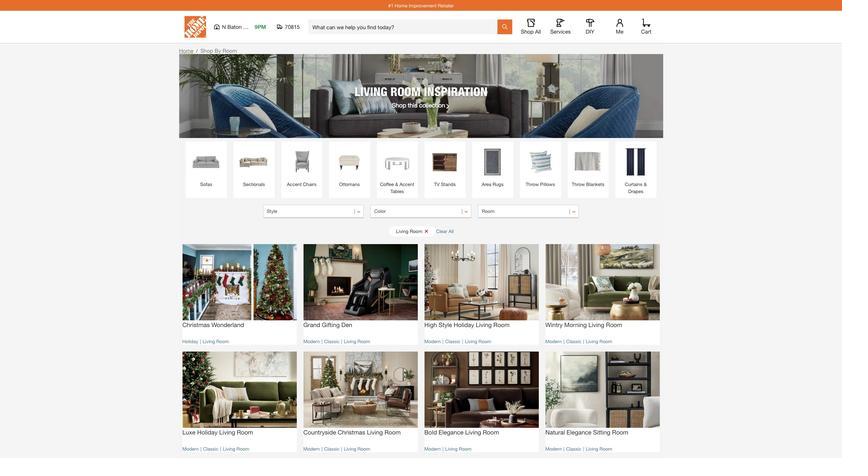 Task type: locate. For each thing, give the bounding box(es) containing it.
shop left this
[[392, 101, 406, 109]]

bold elegance living room link
[[425, 428, 539, 442]]

stretchy image image
[[182, 244, 297, 321], [303, 244, 418, 321], [425, 244, 539, 321], [546, 244, 660, 321], [182, 352, 297, 428], [303, 352, 418, 428], [425, 352, 539, 428], [546, 352, 660, 428]]

christmas
[[182, 321, 210, 329], [338, 429, 365, 436]]

sofas link
[[189, 145, 223, 188]]

classic link for christmas
[[324, 447, 340, 452]]

accent inside accent chairs link
[[287, 182, 302, 187]]

cart
[[641, 28, 652, 35]]

0 horizontal spatial throw
[[526, 182, 539, 187]]

living room
[[396, 229, 423, 234]]

high style holiday living room
[[425, 321, 510, 329]]

living room link for countryside christmas living room
[[344, 447, 370, 452]]

classic link
[[324, 339, 340, 345], [445, 339, 461, 345], [566, 339, 582, 345], [203, 447, 218, 452], [324, 447, 340, 452], [566, 447, 582, 452]]

throw blankets link
[[571, 145, 605, 188]]

1 horizontal spatial shop
[[392, 101, 406, 109]]

0 vertical spatial style
[[267, 208, 277, 214]]

stretchy image image for high style holiday living room
[[425, 244, 539, 321]]

0 horizontal spatial elegance
[[439, 429, 464, 436]]

throw left blankets
[[572, 182, 585, 187]]

0 horizontal spatial home
[[179, 47, 194, 54]]

classic down the luxe holiday living room
[[203, 447, 218, 452]]

0 horizontal spatial style
[[267, 208, 277, 214]]

0 vertical spatial all
[[535, 28, 541, 35]]

modern link down high
[[425, 339, 441, 345]]

classic for morning
[[566, 339, 582, 345]]

& up the tables
[[395, 182, 398, 187]]

classic link down high style holiday living room at the right bottom
[[445, 339, 461, 345]]

modern | classic | living room down the luxe holiday living room
[[182, 447, 249, 452]]

room
[[223, 47, 237, 54], [391, 84, 421, 99], [482, 208, 495, 214], [410, 229, 423, 234], [494, 321, 510, 329], [606, 321, 623, 329], [216, 339, 229, 345], [358, 339, 370, 345], [479, 339, 491, 345], [600, 339, 612, 345], [237, 429, 253, 436], [385, 429, 401, 436], [483, 429, 499, 436], [612, 429, 629, 436], [237, 447, 249, 452], [358, 447, 370, 452], [459, 447, 472, 452], [600, 447, 612, 452]]

area rugs image
[[476, 145, 510, 179]]

modern | living room
[[425, 447, 472, 452]]

1 & from the left
[[395, 182, 398, 187]]

1 elegance from the left
[[439, 429, 464, 436]]

1 vertical spatial christmas
[[338, 429, 365, 436]]

living room link down 'luxe holiday living room' link
[[223, 447, 249, 452]]

accent chairs
[[287, 182, 317, 187]]

modern link for high
[[425, 339, 441, 345]]

& right the "curtains"
[[644, 182, 647, 187]]

classic link for morning
[[566, 339, 582, 345]]

2 vertical spatial shop
[[392, 101, 406, 109]]

modern for wintry
[[546, 339, 562, 345]]

throw
[[526, 182, 539, 187], [572, 182, 585, 187]]

2 elegance from the left
[[567, 429, 592, 436]]

0 horizontal spatial christmas
[[182, 321, 210, 329]]

drapes
[[629, 189, 644, 194]]

modern | classic | living room down morning
[[546, 339, 612, 345]]

classic down gifting
[[324, 339, 340, 345]]

modern link for grand
[[303, 339, 320, 345]]

modern | classic | living room down high style holiday living room at the right bottom
[[425, 339, 491, 345]]

classic down high style holiday living room at the right bottom
[[445, 339, 461, 345]]

living room link for natural elegance sitting room
[[586, 447, 612, 452]]

curtains & drapes
[[625, 182, 647, 194]]

classic down countryside
[[324, 447, 340, 452]]

shop
[[521, 28, 534, 35], [200, 47, 213, 54], [392, 101, 406, 109]]

living room link down wintry morning living room link
[[586, 339, 612, 345]]

me
[[616, 28, 624, 35]]

stretchy image image for natural elegance sitting room
[[546, 352, 660, 428]]

throw inside throw blankets link
[[572, 182, 585, 187]]

throw pillows image
[[523, 145, 558, 179]]

area rugs link
[[476, 145, 510, 188]]

modern link down grand
[[303, 339, 320, 345]]

modern link down 'bold'
[[425, 447, 441, 452]]

modern link
[[303, 339, 320, 345], [425, 339, 441, 345], [546, 339, 562, 345], [182, 447, 199, 452], [303, 447, 320, 452], [425, 447, 441, 452], [546, 447, 562, 452]]

countryside christmas living room link
[[303, 428, 418, 442]]

style button
[[263, 205, 364, 219]]

1 horizontal spatial throw
[[572, 182, 585, 187]]

living room link down grand gifting den link
[[344, 339, 370, 345]]

modern down wintry
[[546, 339, 562, 345]]

modern link down countryside
[[303, 447, 320, 452]]

throw pillows
[[526, 182, 555, 187]]

throw for throw pillows
[[526, 182, 539, 187]]

throw blankets
[[572, 182, 605, 187]]

0 vertical spatial home
[[395, 3, 408, 8]]

classic for style
[[445, 339, 461, 345]]

christmas right countryside
[[338, 429, 365, 436]]

holiday down christmas wonderland
[[182, 339, 198, 345]]

modern down natural
[[546, 447, 562, 452]]

modern link for luxe
[[182, 447, 199, 452]]

modern
[[303, 339, 320, 345], [425, 339, 441, 345], [546, 339, 562, 345], [182, 447, 199, 452], [303, 447, 320, 452], [425, 447, 441, 452], [546, 447, 562, 452]]

modern down high
[[425, 339, 441, 345]]

living room link for high style holiday living room
[[465, 339, 491, 345]]

shop this collection
[[392, 101, 445, 109]]

coffee
[[380, 182, 394, 187]]

1 vertical spatial shop
[[200, 47, 213, 54]]

1 throw from the left
[[526, 182, 539, 187]]

holiday right high
[[454, 321, 474, 329]]

christmas wonderland
[[182, 321, 244, 329]]

christmas up holiday link
[[182, 321, 210, 329]]

tv
[[434, 182, 440, 187]]

1 vertical spatial home
[[179, 47, 194, 54]]

1 accent from the left
[[287, 182, 302, 187]]

modern for natural
[[546, 447, 562, 452]]

classic down natural elegance sitting room
[[566, 447, 582, 452]]

modern link down wintry
[[546, 339, 562, 345]]

living room link down natural elegance sitting room link
[[586, 447, 612, 452]]

this
[[408, 101, 418, 109]]

stretchy image image for countryside christmas living room
[[303, 352, 418, 428]]

classic link down the luxe holiday living room
[[203, 447, 218, 452]]

1 horizontal spatial accent
[[400, 182, 414, 187]]

shop inside button
[[521, 28, 534, 35]]

home left /
[[179, 47, 194, 54]]

|
[[200, 339, 201, 345], [322, 339, 323, 345], [341, 339, 342, 345], [443, 339, 444, 345], [462, 339, 463, 345], [564, 339, 565, 345], [583, 339, 584, 345], [201, 447, 202, 452], [220, 447, 221, 452], [322, 447, 323, 452], [341, 447, 342, 452], [443, 447, 444, 452], [564, 447, 565, 452], [583, 447, 584, 452]]

1 vertical spatial holiday
[[182, 339, 198, 345]]

style inside button
[[267, 208, 277, 214]]

1 horizontal spatial &
[[644, 182, 647, 187]]

n baton rouge
[[222, 24, 259, 30]]

shop all button
[[520, 19, 542, 35]]

sectionals link
[[237, 145, 271, 188]]

home / shop by room
[[179, 47, 237, 54]]

luxe holiday living room
[[182, 429, 253, 436]]

classic
[[324, 339, 340, 345], [445, 339, 461, 345], [566, 339, 582, 345], [203, 447, 218, 452], [324, 447, 340, 452], [566, 447, 582, 452]]

christmas inside the christmas wonderland link
[[182, 321, 210, 329]]

0 horizontal spatial shop
[[200, 47, 213, 54]]

holiday right luxe at the bottom left
[[197, 429, 218, 436]]

accent
[[287, 182, 302, 187], [400, 182, 414, 187]]

& inside coffee & accent tables
[[395, 182, 398, 187]]

elegance up modern | living room in the bottom of the page
[[439, 429, 464, 436]]

modern down countryside
[[303, 447, 320, 452]]

2 accent from the left
[[400, 182, 414, 187]]

style
[[267, 208, 277, 214], [439, 321, 452, 329]]

coffee & accent tables link
[[380, 145, 414, 195]]

classic link down countryside
[[324, 447, 340, 452]]

living room link down countryside christmas living room link
[[344, 447, 370, 452]]

modern | classic | living room down the 'countryside christmas living room'
[[303, 447, 370, 452]]

shop left services
[[521, 28, 534, 35]]

1 vertical spatial all
[[449, 229, 454, 234]]

living room link for luxe holiday living room
[[223, 447, 249, 452]]

accent up the tables
[[400, 182, 414, 187]]

classic link down natural elegance sitting room
[[566, 447, 582, 452]]

modern link down luxe at the bottom left
[[182, 447, 199, 452]]

all for shop all
[[535, 28, 541, 35]]

living inside button
[[396, 229, 409, 234]]

christmas inside countryside christmas living room link
[[338, 429, 365, 436]]

modern for grand
[[303, 339, 320, 345]]

holiday
[[454, 321, 474, 329], [182, 339, 198, 345], [197, 429, 218, 436]]

throw inside throw pillows link
[[526, 182, 539, 187]]

1 horizontal spatial christmas
[[338, 429, 365, 436]]

classic for elegance
[[566, 447, 582, 452]]

classic down morning
[[566, 339, 582, 345]]

& for curtains
[[644, 182, 647, 187]]

modern down grand
[[303, 339, 320, 345]]

1 horizontal spatial all
[[535, 28, 541, 35]]

modern for countryside
[[303, 447, 320, 452]]

classic link down gifting
[[324, 339, 340, 345]]

color button
[[371, 205, 472, 219]]

0 vertical spatial shop
[[521, 28, 534, 35]]

sectionals
[[243, 182, 265, 187]]

stretchy image image for grand gifting den
[[303, 244, 418, 321]]

living
[[355, 84, 387, 99], [396, 229, 409, 234], [476, 321, 492, 329], [589, 321, 605, 329], [203, 339, 215, 345], [344, 339, 356, 345], [465, 339, 477, 345], [586, 339, 598, 345], [219, 429, 235, 436], [367, 429, 383, 436], [465, 429, 481, 436], [223, 447, 235, 452], [344, 447, 356, 452], [445, 447, 458, 452], [586, 447, 598, 452]]

modern | classic | living room down gifting
[[303, 339, 370, 345]]

sofas
[[200, 182, 212, 187]]

0 horizontal spatial accent
[[287, 182, 302, 187]]

1 horizontal spatial elegance
[[567, 429, 592, 436]]

9pm
[[255, 24, 266, 30]]

stands
[[441, 182, 456, 187]]

0 horizontal spatial &
[[395, 182, 398, 187]]

1 vertical spatial style
[[439, 321, 452, 329]]

modern link down natural
[[546, 447, 562, 452]]

classic for christmas
[[324, 447, 340, 452]]

modern | classic | living room for holiday
[[182, 447, 249, 452]]

modern link for bold
[[425, 447, 441, 452]]

classic link for style
[[445, 339, 461, 345]]

2 horizontal spatial shop
[[521, 28, 534, 35]]

living room link down high style holiday living room link
[[465, 339, 491, 345]]

classic link for holiday
[[203, 447, 218, 452]]

pillows
[[540, 182, 555, 187]]

modern down luxe at the bottom left
[[182, 447, 199, 452]]

natural elegance sitting room link
[[546, 428, 660, 442]]

elegance left 'sitting'
[[567, 429, 592, 436]]

all left services
[[535, 28, 541, 35]]

classic link for elegance
[[566, 447, 582, 452]]

all right clear
[[449, 229, 454, 234]]

accent left chairs
[[287, 182, 302, 187]]

throw left pillows
[[526, 182, 539, 187]]

ottomans image
[[332, 145, 367, 179]]

classic link down morning
[[566, 339, 582, 345]]

modern link for natural
[[546, 447, 562, 452]]

by
[[215, 47, 221, 54]]

0 vertical spatial christmas
[[182, 321, 210, 329]]

natural elegance sitting room
[[546, 429, 629, 436]]

home right #1
[[395, 3, 408, 8]]

coffee & accent tables image
[[380, 145, 414, 179]]

0 vertical spatial holiday
[[454, 321, 474, 329]]

2 throw from the left
[[572, 182, 585, 187]]

modern | classic | living room down natural elegance sitting room
[[546, 447, 612, 452]]

& inside curtains & drapes
[[644, 182, 647, 187]]

0 horizontal spatial all
[[449, 229, 454, 234]]

shop right /
[[200, 47, 213, 54]]

classic for holiday
[[203, 447, 218, 452]]

modern | classic | living room
[[303, 339, 370, 345], [425, 339, 491, 345], [546, 339, 612, 345], [182, 447, 249, 452], [303, 447, 370, 452], [546, 447, 612, 452]]

non lazy image image
[[179, 54, 663, 138]]

living room link down bold elegance living room
[[445, 447, 472, 452]]

stretchy image image for wintry morning living room
[[546, 244, 660, 321]]

2 & from the left
[[644, 182, 647, 187]]

collection
[[419, 101, 445, 109]]



Task type: describe. For each thing, give the bounding box(es) containing it.
home link
[[179, 47, 194, 54]]

morning
[[565, 321, 587, 329]]

throw blankets image
[[571, 145, 605, 179]]

ottomans link
[[332, 145, 367, 188]]

stretchy image image for luxe holiday living room
[[182, 352, 297, 428]]

/
[[196, 48, 198, 54]]

services
[[550, 28, 571, 35]]

70815
[[285, 24, 300, 30]]

& for coffee
[[395, 182, 398, 187]]

blankets
[[586, 182, 605, 187]]

modern | classic | living room for gifting
[[303, 339, 370, 345]]

sectionals image
[[237, 145, 271, 179]]

room button
[[478, 205, 579, 219]]

sitting
[[593, 429, 611, 436]]

shop all
[[521, 28, 541, 35]]

accent inside coffee & accent tables
[[400, 182, 414, 187]]

n
[[222, 24, 226, 30]]

grand
[[303, 321, 320, 329]]

diy
[[586, 28, 595, 35]]

throw pillows link
[[523, 145, 558, 188]]

modern link for countryside
[[303, 447, 320, 452]]

modern | classic | living room for morning
[[546, 339, 612, 345]]

area
[[482, 182, 492, 187]]

grand gifting den link
[[303, 321, 418, 335]]

modern | classic | living room for style
[[425, 339, 491, 345]]

1 horizontal spatial home
[[395, 3, 408, 8]]

gifting
[[322, 321, 340, 329]]

grand gifting den
[[303, 321, 352, 329]]

#1
[[388, 3, 394, 8]]

natural
[[546, 429, 565, 436]]

chairs
[[303, 182, 317, 187]]

retailer
[[438, 3, 454, 8]]

tables
[[391, 189, 404, 194]]

tv stands link
[[428, 145, 462, 188]]

baton
[[227, 24, 242, 30]]

shop this collection link
[[392, 101, 450, 110]]

wintry morning living room
[[546, 321, 623, 329]]

luxe
[[182, 429, 196, 436]]

living room button
[[390, 226, 435, 237]]

shop for shop all
[[521, 28, 534, 35]]

living room link for grand gifting den
[[344, 339, 370, 345]]

rouge
[[243, 24, 259, 30]]

stretchy image image for bold elegance living room
[[425, 352, 539, 428]]

modern | classic | living room for christmas
[[303, 447, 370, 452]]

curtains
[[625, 182, 643, 187]]

countryside
[[303, 429, 336, 436]]

curtains & drapes image
[[619, 145, 653, 179]]

living room link down christmas wonderland
[[203, 339, 229, 345]]

living room link for wintry morning living room
[[586, 339, 612, 345]]

clear all button
[[436, 225, 454, 238]]

modern | classic | living room for elegance
[[546, 447, 612, 452]]

throw for throw blankets
[[572, 182, 585, 187]]

improvement
[[409, 3, 437, 8]]

den
[[341, 321, 352, 329]]

shop for shop this collection
[[392, 101, 406, 109]]

rugs
[[493, 182, 504, 187]]

bold
[[425, 429, 437, 436]]

me button
[[609, 19, 631, 35]]

all for clear all
[[449, 229, 454, 234]]

70815 button
[[277, 24, 300, 30]]

modern down 'bold'
[[425, 447, 441, 452]]

modern link for wintry
[[546, 339, 562, 345]]

classic link for gifting
[[324, 339, 340, 345]]

wonderland
[[212, 321, 244, 329]]

christmas wonderland link
[[182, 321, 297, 335]]

cart link
[[639, 19, 654, 35]]

elegance for natural
[[567, 429, 592, 436]]

elegance for bold
[[439, 429, 464, 436]]

What can we help you find today? search field
[[313, 20, 497, 34]]

luxe holiday living room link
[[182, 428, 297, 442]]

coffee & accent tables
[[380, 182, 414, 194]]

high style holiday living room link
[[425, 321, 539, 335]]

bold elegance living room
[[425, 429, 499, 436]]

modern for high
[[425, 339, 441, 345]]

modern for luxe
[[182, 447, 199, 452]]

wintry
[[546, 321, 563, 329]]

holiday link
[[182, 339, 198, 345]]

tv stands
[[434, 182, 456, 187]]

accent chairs image
[[285, 145, 319, 179]]

2 vertical spatial holiday
[[197, 429, 218, 436]]

1 horizontal spatial style
[[439, 321, 452, 329]]

countryside christmas living room
[[303, 429, 401, 436]]

living room inspiration
[[355, 84, 488, 99]]

holiday | living room
[[182, 339, 229, 345]]

ottomans
[[339, 182, 360, 187]]

wintry morning living room link
[[546, 321, 660, 335]]

color
[[374, 208, 386, 214]]

clear all
[[436, 229, 454, 234]]

stretchy image image for christmas wonderland
[[182, 244, 297, 321]]

high
[[425, 321, 437, 329]]

services button
[[550, 19, 572, 35]]

classic for gifting
[[324, 339, 340, 345]]

inspiration
[[424, 84, 488, 99]]

curtains & drapes link
[[619, 145, 653, 195]]

the home depot logo image
[[184, 16, 206, 38]]

area rugs
[[482, 182, 504, 187]]

#1 home improvement retailer
[[388, 3, 454, 8]]

accent chairs link
[[285, 145, 319, 188]]

clear
[[436, 229, 447, 234]]

sofas image
[[189, 145, 223, 179]]

tv stands image
[[428, 145, 462, 179]]

diy button
[[580, 19, 601, 35]]



Task type: vqa. For each thing, say whether or not it's contained in the screenshot.
"20" within the $ 432 20
no



